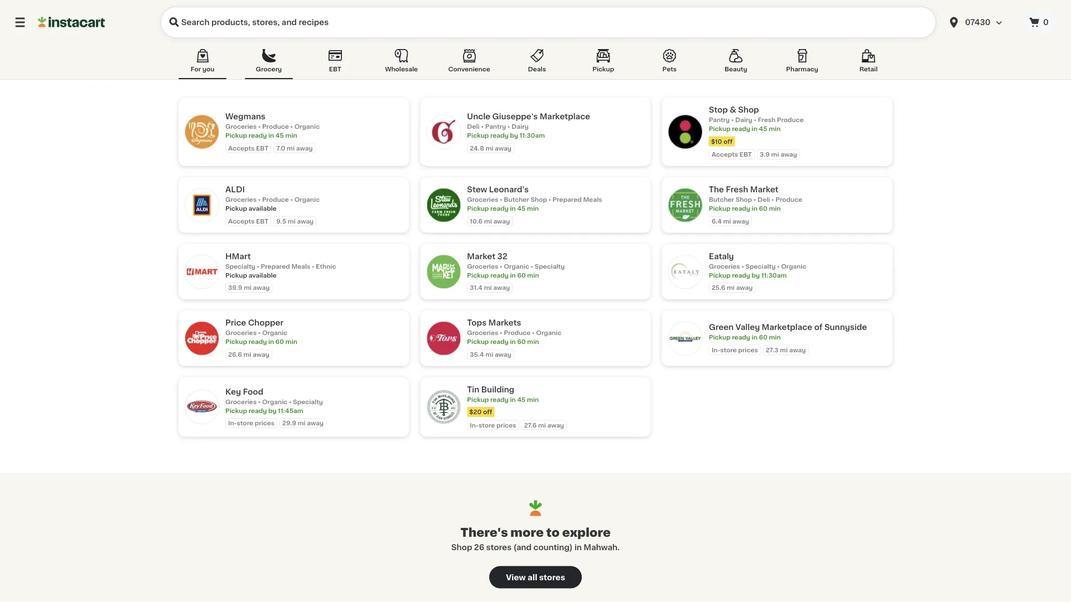 Task type: vqa. For each thing, say whether or not it's contained in the screenshot.


Task type: describe. For each thing, give the bounding box(es) containing it.
45 inside "stop & shop pantry • dairy • fresh produce pickup ready in 45 min"
[[759, 126, 768, 132]]

mi for 31.4
[[484, 285, 492, 291]]

giuseppe's
[[493, 113, 538, 120]]

view all stores button
[[490, 567, 582, 589]]

key food groceries • organic • specialty pickup ready by 11:45am
[[226, 388, 323, 414]]

ethnic
[[316, 263, 336, 270]]

Search field
[[161, 7, 937, 38]]

2 horizontal spatial prices
[[739, 347, 758, 353]]

in inside market 32 groceries • organic • specialty pickup ready in 60 min
[[510, 272, 516, 279]]

mi for 29.9
[[298, 420, 306, 427]]

eataly groceries • specialty • organic pickup ready by 11:30am
[[709, 253, 807, 279]]

25.6
[[712, 285, 726, 291]]

accepts ebt for aldi
[[228, 218, 269, 224]]

price
[[226, 319, 246, 327]]

retail
[[860, 66, 878, 72]]

ebt for 3.9 mi away
[[740, 152, 752, 158]]

hmart image
[[185, 255, 219, 289]]

specialty inside eataly groceries • specialty • organic pickup ready by 11:30am
[[746, 263, 776, 270]]

tin building image
[[427, 391, 461, 424]]

shop inside "stop & shop pantry • dairy • fresh produce pickup ready in 45 min"
[[739, 106, 760, 114]]

specialty inside market 32 groceries • organic • specialty pickup ready in 60 min
[[535, 263, 565, 270]]

45 inside the tin building pickup ready in 45 min
[[518, 397, 526, 403]]

32
[[498, 253, 508, 260]]

in inside the tops markets groceries • produce • organic pickup ready in 60 min
[[510, 339, 516, 345]]

ready inside wegmans groceries • produce • organic pickup ready in 45 min
[[249, 132, 267, 139]]

uncle giuseppe's marketplace deli • pantry • dairy pickup ready by 11:30am
[[467, 113, 591, 139]]

$10 off
[[712, 138, 733, 145]]

tin
[[467, 386, 480, 394]]

off for $20 off
[[483, 409, 492, 416]]

shop categories tab list
[[179, 47, 893, 79]]

35.4 mi away
[[470, 352, 512, 358]]

market 32 image
[[427, 255, 461, 289]]

more
[[511, 527, 544, 539]]

• inside price chopper groceries • organic pickup ready in 60 min
[[258, 330, 261, 336]]

pharmacy button
[[779, 47, 827, 79]]

in inside wegmans groceries • produce • organic pickup ready in 45 min
[[268, 132, 274, 139]]

ready inside the green valley marketplace of sunnyside pickup ready in 60 min
[[733, 335, 751, 341]]

organic inside eataly groceries • specialty • organic pickup ready by 11:30am
[[782, 263, 807, 270]]

$20
[[470, 409, 482, 416]]

27.6
[[524, 423, 537, 429]]

in-store prices for key food
[[228, 420, 275, 427]]

in inside "stop & shop pantry • dairy • fresh produce pickup ready in 45 min"
[[752, 126, 758, 132]]

stew
[[467, 186, 488, 194]]

of
[[815, 324, 823, 332]]

marketplace for giuseppe's
[[540, 113, 591, 120]]

the fresh market image
[[669, 189, 703, 222]]

ready inside the stew leonard's groceries • butcher shop • prepared meals pickup ready in 45 min
[[491, 206, 509, 212]]

24.8
[[470, 145, 484, 151]]

uncle
[[467, 113, 491, 120]]

counting)
[[534, 544, 573, 552]]

away for 27.6 mi away
[[548, 423, 564, 429]]

29.9
[[283, 420, 296, 427]]

in inside the stew leonard's groceries • butcher shop • prepared meals pickup ready in 45 min
[[510, 206, 516, 212]]

pickup inside the fresh market butcher shop • deli • produce pickup ready in 60 min
[[709, 206, 731, 212]]

leonard's
[[489, 186, 529, 194]]

uncle giuseppe's marketplace image
[[427, 115, 461, 149]]

60 inside the tops markets groceries • produce • organic pickup ready in 60 min
[[518, 339, 526, 345]]

building
[[482, 386, 515, 394]]

chopper
[[248, 319, 284, 327]]

market inside market 32 groceries • organic • specialty pickup ready in 60 min
[[467, 253, 496, 260]]

stew leonard's groceries • butcher shop • prepared meals pickup ready in 45 min
[[467, 186, 602, 212]]

to
[[547, 527, 560, 539]]

min inside market 32 groceries • organic • specialty pickup ready in 60 min
[[528, 272, 539, 279]]

60 inside the fresh market butcher shop • deli • produce pickup ready in 60 min
[[759, 206, 768, 212]]

$10
[[712, 138, 723, 145]]

pets button
[[646, 47, 694, 79]]

stores inside there's more to explore shop 26 stores (and counting) in mahwah.
[[487, 544, 512, 552]]

view
[[506, 574, 526, 582]]

away for 6.4 mi away
[[733, 218, 750, 224]]

3.9
[[760, 152, 770, 158]]

07430 button
[[941, 7, 1022, 38]]

hmart specialty • prepared meals • ethnic pickup available
[[226, 253, 336, 279]]

in- for key food
[[228, 420, 237, 427]]

deals
[[528, 66, 546, 72]]

pickup inside uncle giuseppe's marketplace deli • pantry • dairy pickup ready by 11:30am
[[467, 132, 489, 139]]

&
[[730, 106, 737, 114]]

pickup button
[[580, 47, 628, 79]]

away for 9.5 mi away
[[297, 218, 314, 224]]

31.4
[[470, 285, 483, 291]]

29.9 mi away
[[283, 420, 324, 427]]

organic inside the tops markets groceries • produce • organic pickup ready in 60 min
[[536, 330, 562, 336]]

grocery button
[[245, 47, 293, 79]]

prepared inside hmart specialty • prepared meals • ethnic pickup available
[[261, 263, 290, 270]]

view all stores link
[[490, 567, 582, 589]]

eataly image
[[669, 255, 703, 289]]

24.8 mi away
[[470, 145, 512, 151]]

off for $10 off
[[724, 138, 733, 145]]

away for 10.6 mi away
[[494, 218, 510, 224]]

07430 button
[[948, 7, 1015, 38]]

organic inside market 32 groceries • organic • specialty pickup ready in 60 min
[[504, 263, 530, 270]]

tops markets groceries • produce • organic pickup ready in 60 min
[[467, 319, 562, 345]]

mi for 25.6
[[727, 285, 735, 291]]

pharmacy
[[787, 66, 819, 72]]

2 horizontal spatial in-store prices
[[712, 347, 758, 353]]

pickup inside "stop & shop pantry • dairy • fresh produce pickup ready in 45 min"
[[709, 126, 731, 132]]

deli inside the fresh market butcher shop • deli • produce pickup ready in 60 min
[[758, 197, 771, 203]]

39.9 mi away
[[228, 285, 270, 291]]

45 inside the stew leonard's groceries • butcher shop • prepared meals pickup ready in 45 min
[[518, 206, 526, 212]]

food
[[243, 388, 264, 396]]

ready inside the key food groceries • organic • specialty pickup ready by 11:45am
[[249, 408, 267, 414]]

organic inside the key food groceries • organic • specialty pickup ready by 11:45am
[[262, 399, 288, 405]]

6.4
[[712, 218, 722, 224]]

all
[[528, 574, 538, 582]]

pickup inside the tops markets groceries • produce • organic pickup ready in 60 min
[[467, 339, 489, 345]]

retail button
[[845, 47, 893, 79]]

in inside there's more to explore shop 26 stores (and counting) in mahwah.
[[575, 544, 582, 552]]

shop inside the fresh market butcher shop • deli • produce pickup ready in 60 min
[[736, 197, 753, 203]]

mi for 6.4
[[724, 218, 732, 224]]

available inside aldi groceries • produce • organic pickup available
[[249, 206, 277, 212]]

60 inside price chopper groceries • organic pickup ready in 60 min
[[276, 339, 284, 345]]

dairy inside "stop & shop pantry • dairy • fresh produce pickup ready in 45 min"
[[736, 117, 753, 123]]

min inside the tops markets groceries • produce • organic pickup ready in 60 min
[[528, 339, 539, 345]]

27.3 mi away
[[766, 347, 806, 353]]

marketplace for valley
[[762, 324, 813, 332]]

pickup inside the stew leonard's groceries • butcher shop • prepared meals pickup ready in 45 min
[[467, 206, 489, 212]]

pickup inside hmart specialty • prepared meals • ethnic pickup available
[[226, 272, 247, 279]]

away for 25.6 mi away
[[737, 285, 753, 291]]

stop & shop image
[[669, 115, 703, 149]]

explore
[[563, 527, 611, 539]]

beauty button
[[712, 47, 760, 79]]

sunnyside
[[825, 324, 868, 332]]

0
[[1044, 18, 1049, 26]]

min inside the fresh market butcher shop • deli • produce pickup ready in 60 min
[[769, 206, 781, 212]]

11:30am inside uncle giuseppe's marketplace deli • pantry • dairy pickup ready by 11:30am
[[520, 132, 545, 139]]

ebt for 9.5 mi away
[[256, 218, 269, 224]]

(and
[[514, 544, 532, 552]]

key food image
[[185, 391, 219, 424]]

26.6
[[228, 352, 242, 358]]

produce inside wegmans groceries • produce • organic pickup ready in 45 min
[[262, 124, 289, 130]]

1 vertical spatial accepts
[[712, 152, 739, 158]]

ready inside the tin building pickup ready in 45 min
[[491, 397, 509, 403]]

mi for 9.5
[[288, 218, 296, 224]]

wegmans groceries • produce • organic pickup ready in 45 min
[[226, 113, 320, 139]]

pickup inside market 32 groceries • organic • specialty pickup ready in 60 min
[[467, 272, 489, 279]]

in inside the fresh market butcher shop • deli • produce pickup ready in 60 min
[[752, 206, 758, 212]]

31.4 mi away
[[470, 285, 510, 291]]

hmart
[[226, 253, 251, 260]]

45 inside wegmans groceries • produce • organic pickup ready in 45 min
[[276, 132, 284, 139]]

specialty inside the key food groceries • organic • specialty pickup ready by 11:45am
[[293, 399, 323, 405]]

shop inside there's more to explore shop 26 stores (and counting) in mahwah.
[[452, 544, 473, 552]]

mahwah.
[[584, 544, 620, 552]]

pickup inside aldi groceries • produce • organic pickup available
[[226, 206, 247, 212]]

wholesale
[[385, 66, 418, 72]]

35.4
[[470, 352, 484, 358]]

min inside "stop & shop pantry • dairy • fresh produce pickup ready in 45 min"
[[769, 126, 781, 132]]

26
[[474, 544, 485, 552]]



Task type: locate. For each thing, give the bounding box(es) containing it.
wholesale button
[[378, 47, 426, 79]]

45 up 3.9
[[759, 126, 768, 132]]

away right '31.4'
[[494, 285, 510, 291]]

mi for 27.6
[[539, 423, 546, 429]]

ready inside market 32 groceries • organic • specialty pickup ready in 60 min
[[491, 272, 509, 279]]

60 inside market 32 groceries • organic • specialty pickup ready in 60 min
[[518, 272, 526, 279]]

9.5 mi away
[[276, 218, 314, 224]]

away down the tops markets groceries • produce • organic pickup ready in 60 min
[[495, 352, 512, 358]]

available inside hmart specialty • prepared meals • ethnic pickup available
[[249, 272, 277, 279]]

1 horizontal spatial butcher
[[709, 197, 735, 203]]

0 horizontal spatial by
[[268, 408, 277, 414]]

0 horizontal spatial off
[[483, 409, 492, 416]]

by left the '11:45am'
[[268, 408, 277, 414]]

07430
[[966, 18, 991, 26]]

mi right '27.3'
[[780, 347, 788, 353]]

meals inside the stew leonard's groceries • butcher shop • prepared meals pickup ready in 45 min
[[584, 197, 602, 203]]

away down price chopper groceries • organic pickup ready in 60 min
[[253, 352, 269, 358]]

market down 3.9
[[751, 186, 779, 194]]

groceries down the "stew"
[[467, 197, 499, 203]]

in- for tin building
[[470, 423, 479, 429]]

mi right 26.6 on the bottom left
[[244, 352, 251, 358]]

min inside price chopper groceries • organic pickup ready in 60 min
[[286, 339, 297, 345]]

green valley marketplace of sunnyside image
[[669, 322, 703, 355]]

1 horizontal spatial market
[[751, 186, 779, 194]]

away for 29.9 mi away
[[307, 420, 324, 427]]

1 horizontal spatial in-store prices
[[470, 423, 517, 429]]

accepts down $10 off
[[712, 152, 739, 158]]

0 vertical spatial by
[[510, 132, 518, 139]]

in inside price chopper groceries • organic pickup ready in 60 min
[[268, 339, 274, 345]]

0 vertical spatial accepts
[[228, 145, 255, 151]]

by
[[510, 132, 518, 139], [752, 272, 760, 279], [268, 408, 277, 414]]

9.5
[[276, 218, 286, 224]]

away for 7.0 mi away
[[296, 145, 313, 151]]

1 horizontal spatial pantry
[[709, 117, 730, 123]]

prices for tin building
[[497, 423, 517, 429]]

0 button
[[1022, 11, 1058, 33]]

ready inside eataly groceries • specialty • organic pickup ready by 11:30am
[[733, 272, 751, 279]]

1 vertical spatial stores
[[539, 574, 566, 582]]

in- down $20
[[470, 423, 479, 429]]

1 available from the top
[[249, 206, 277, 212]]

0 vertical spatial dairy
[[736, 117, 753, 123]]

meals
[[584, 197, 602, 203], [292, 263, 311, 270]]

produce up 9.5
[[262, 197, 289, 203]]

1 horizontal spatial 11:30am
[[762, 272, 787, 279]]

0 horizontal spatial stores
[[487, 544, 512, 552]]

1 vertical spatial pantry
[[485, 124, 506, 130]]

1 vertical spatial by
[[752, 272, 760, 279]]

45 up 27.6
[[518, 397, 526, 403]]

shop inside the stew leonard's groceries • butcher shop • prepared meals pickup ready in 45 min
[[531, 197, 547, 203]]

accepts ebt down $10 off
[[712, 152, 752, 158]]

0 horizontal spatial market
[[467, 253, 496, 260]]

groceries inside the key food groceries • organic • specialty pickup ready by 11:45am
[[226, 399, 257, 405]]

green
[[709, 324, 734, 332]]

accepts ebt down wegmans
[[228, 145, 269, 151]]

60 up the markets
[[518, 272, 526, 279]]

market 32 groceries • organic • specialty pickup ready in 60 min
[[467, 253, 565, 279]]

accepts down aldi
[[228, 218, 255, 224]]

store down green
[[721, 347, 737, 353]]

deli inside uncle giuseppe's marketplace deli • pantry • dairy pickup ready by 11:30am
[[467, 124, 480, 130]]

produce up 3.9 mi away in the right of the page
[[778, 117, 804, 123]]

mi right 29.9
[[298, 420, 306, 427]]

26.6 mi away
[[228, 352, 269, 358]]

pickup inside the green valley marketplace of sunnyside pickup ready in 60 min
[[709, 335, 731, 341]]

butcher inside the stew leonard's groceries • butcher shop • prepared meals pickup ready in 45 min
[[504, 197, 530, 203]]

groceries inside price chopper groceries • organic pickup ready in 60 min
[[226, 330, 257, 336]]

ebt button
[[311, 47, 359, 79]]

shop
[[739, 106, 760, 114], [531, 197, 547, 203], [736, 197, 753, 203], [452, 544, 473, 552]]

stop
[[709, 106, 728, 114]]

away for 31.4 mi away
[[494, 285, 510, 291]]

tops markets image
[[427, 322, 461, 355]]

stores right "26"
[[487, 544, 512, 552]]

prices down the key food groceries • organic • specialty pickup ready by 11:45am
[[255, 420, 275, 427]]

ready up 6.4 mi away
[[733, 206, 751, 212]]

ebt
[[329, 66, 342, 72], [256, 145, 269, 151], [740, 152, 752, 158], [256, 218, 269, 224]]

0 vertical spatial meals
[[584, 197, 602, 203]]

deals button
[[513, 47, 561, 79]]

away right 10.6
[[494, 218, 510, 224]]

off right $20
[[483, 409, 492, 416]]

price chopper image
[[185, 322, 219, 355]]

away right 3.9
[[781, 152, 798, 158]]

marketplace inside uncle giuseppe's marketplace deli • pantry • dairy pickup ready by 11:30am
[[540, 113, 591, 120]]

0 vertical spatial deli
[[467, 124, 480, 130]]

pickup
[[593, 66, 615, 72], [709, 126, 731, 132], [226, 132, 247, 139], [467, 132, 489, 139], [226, 206, 247, 212], [467, 206, 489, 212], [709, 206, 731, 212], [226, 272, 247, 279], [467, 272, 489, 279], [709, 272, 731, 279], [709, 335, 731, 341], [226, 339, 247, 345], [467, 339, 489, 345], [467, 397, 489, 403], [226, 408, 247, 414]]

fresh inside "stop & shop pantry • dairy • fresh produce pickup ready in 45 min"
[[758, 117, 776, 123]]

aldi
[[226, 186, 245, 194]]

fresh
[[758, 117, 776, 123], [726, 186, 749, 194]]

60 up '27.3'
[[759, 335, 768, 341]]

accepts down wegmans
[[228, 145, 255, 151]]

away right 9.5
[[297, 218, 314, 224]]

pickup inside the key food groceries • organic • specialty pickup ready by 11:45am
[[226, 408, 247, 414]]

min inside the green valley marketplace of sunnyside pickup ready in 60 min
[[769, 335, 781, 341]]

0 vertical spatial market
[[751, 186, 779, 194]]

produce
[[778, 117, 804, 123], [262, 124, 289, 130], [262, 197, 289, 203], [776, 197, 803, 203], [504, 330, 531, 336]]

mi right 7.0
[[287, 145, 295, 151]]

produce up 7.0
[[262, 124, 289, 130]]

ready up 25.6 mi away
[[733, 272, 751, 279]]

groceries down eataly
[[709, 263, 741, 270]]

marketplace inside the green valley marketplace of sunnyside pickup ready in 60 min
[[762, 324, 813, 332]]

0 vertical spatial stores
[[487, 544, 512, 552]]

groceries down tops
[[467, 330, 499, 336]]

3.9 mi away
[[760, 152, 798, 158]]

available
[[249, 206, 277, 212], [249, 272, 277, 279]]

0 horizontal spatial meals
[[292, 263, 311, 270]]

pickup inside the tin building pickup ready in 45 min
[[467, 397, 489, 403]]

ready down wegmans
[[249, 132, 267, 139]]

0 vertical spatial fresh
[[758, 117, 776, 123]]

0 horizontal spatial marketplace
[[540, 113, 591, 120]]

marketplace
[[540, 113, 591, 120], [762, 324, 813, 332]]

mi right 27.6
[[539, 423, 546, 429]]

produce down the markets
[[504, 330, 531, 336]]

ebt inside button
[[329, 66, 342, 72]]

2 horizontal spatial store
[[721, 347, 737, 353]]

1 vertical spatial fresh
[[726, 186, 749, 194]]

tops
[[467, 319, 487, 327]]

1 horizontal spatial marketplace
[[762, 324, 813, 332]]

green valley marketplace of sunnyside pickup ready in 60 min
[[709, 324, 868, 341]]

organic inside price chopper groceries • organic pickup ready in 60 min
[[262, 330, 288, 336]]

away right 39.9
[[253, 285, 270, 291]]

prepared
[[553, 197, 582, 203], [261, 263, 290, 270]]

dairy down "&"
[[736, 117, 753, 123]]

fresh inside the fresh market butcher shop • deli • produce pickup ready in 60 min
[[726, 186, 749, 194]]

ready down the valley
[[733, 335, 751, 341]]

store down $20 off
[[479, 423, 495, 429]]

pickup inside price chopper groceries • organic pickup ready in 60 min
[[226, 339, 247, 345]]

ready inside uncle giuseppe's marketplace deli • pantry • dairy pickup ready by 11:30am
[[491, 132, 509, 139]]

1 butcher from the left
[[504, 197, 530, 203]]

pantry down uncle
[[485, 124, 506, 130]]

mi for 24.8
[[486, 145, 494, 151]]

0 vertical spatial marketplace
[[540, 113, 591, 120]]

None search field
[[161, 7, 937, 38]]

markets
[[489, 319, 522, 327]]

60 down chopper
[[276, 339, 284, 345]]

accepts ebt left 9.5
[[228, 218, 269, 224]]

wegmans image
[[185, 115, 219, 149]]

0 vertical spatial prepared
[[553, 197, 582, 203]]

7.0
[[276, 145, 285, 151]]

accepts ebt for wegmans
[[228, 145, 269, 151]]

min inside the stew leonard's groceries • butcher shop • prepared meals pickup ready in 45 min
[[527, 206, 539, 212]]

1 vertical spatial meals
[[292, 263, 311, 270]]

in-
[[712, 347, 721, 353], [228, 420, 237, 427], [470, 423, 479, 429]]

0 horizontal spatial deli
[[467, 124, 480, 130]]

mi right "6.4"
[[724, 218, 732, 224]]

1 horizontal spatial deli
[[758, 197, 771, 203]]

ready inside the tops markets groceries • produce • organic pickup ready in 60 min
[[491, 339, 509, 345]]

pickup inside pickup button
[[593, 66, 615, 72]]

27.3
[[766, 347, 779, 353]]

pantry
[[709, 117, 730, 123], [485, 124, 506, 130]]

marketplace up 27.3 mi away
[[762, 324, 813, 332]]

market left the 32
[[467, 253, 496, 260]]

11:30am inside eataly groceries • specialty • organic pickup ready by 11:30am
[[762, 272, 787, 279]]

0 horizontal spatial in-
[[228, 420, 237, 427]]

groceries inside market 32 groceries • organic • specialty pickup ready in 60 min
[[467, 263, 499, 270]]

away for 24.8 mi away
[[495, 145, 512, 151]]

off right $10 on the right top of the page
[[724, 138, 733, 145]]

beauty
[[725, 66, 748, 72]]

groceries down price
[[226, 330, 257, 336]]

groceries down aldi
[[226, 197, 257, 203]]

0 horizontal spatial in-store prices
[[228, 420, 275, 427]]

ready up "10.6 mi away"
[[491, 206, 509, 212]]

0 vertical spatial pantry
[[709, 117, 730, 123]]

45 down leonard's
[[518, 206, 526, 212]]

away right "6.4"
[[733, 218, 750, 224]]

min inside the tin building pickup ready in 45 min
[[527, 397, 539, 403]]

pantry inside uncle giuseppe's marketplace deli • pantry • dairy pickup ready by 11:30am
[[485, 124, 506, 130]]

1 horizontal spatial off
[[724, 138, 733, 145]]

mi for 27.3
[[780, 347, 788, 353]]

1 horizontal spatial prices
[[497, 423, 517, 429]]

organic
[[295, 124, 320, 130], [295, 197, 320, 203], [504, 263, 530, 270], [782, 263, 807, 270], [262, 330, 288, 336], [536, 330, 562, 336], [262, 399, 288, 405]]

0 horizontal spatial prepared
[[261, 263, 290, 270]]

groceries inside wegmans groceries • produce • organic pickup ready in 45 min
[[226, 124, 257, 130]]

ready up 24.8 mi away
[[491, 132, 509, 139]]

key
[[226, 388, 241, 396]]

by inside uncle giuseppe's marketplace deli • pantry • dairy pickup ready by 11:30am
[[510, 132, 518, 139]]

1 horizontal spatial store
[[479, 423, 495, 429]]

produce down 3.9 mi away in the right of the page
[[776, 197, 803, 203]]

ready down building
[[491, 397, 509, 403]]

1 vertical spatial off
[[483, 409, 492, 416]]

away for 39.9 mi away
[[253, 285, 270, 291]]

produce inside the tops markets groceries • produce • organic pickup ready in 60 min
[[504, 330, 531, 336]]

accepts ebt
[[228, 145, 269, 151], [712, 152, 752, 158], [228, 218, 269, 224]]

2 butcher from the left
[[709, 197, 735, 203]]

away for 35.4 mi away
[[495, 352, 512, 358]]

0 horizontal spatial 11:30am
[[520, 132, 545, 139]]

2 available from the top
[[249, 272, 277, 279]]

by up 25.6 mi away
[[752, 272, 760, 279]]

prices for key food
[[255, 420, 275, 427]]

convenience button
[[444, 47, 495, 79]]

groceries inside the stew leonard's groceries • butcher shop • prepared meals pickup ready in 45 min
[[467, 197, 499, 203]]

1 vertical spatial prepared
[[261, 263, 290, 270]]

60
[[759, 206, 768, 212], [518, 272, 526, 279], [759, 335, 768, 341], [276, 339, 284, 345], [518, 339, 526, 345]]

produce inside the fresh market butcher shop • deli • produce pickup ready in 60 min
[[776, 197, 803, 203]]

available up the 39.9 mi away
[[249, 272, 277, 279]]

ready up the 31.4 mi away
[[491, 272, 509, 279]]

in inside the tin building pickup ready in 45 min
[[510, 397, 516, 403]]

0 horizontal spatial dairy
[[512, 124, 529, 130]]

1 vertical spatial deli
[[758, 197, 771, 203]]

ready
[[733, 126, 751, 132], [249, 132, 267, 139], [491, 132, 509, 139], [491, 206, 509, 212], [733, 206, 751, 212], [491, 272, 509, 279], [733, 272, 751, 279], [733, 335, 751, 341], [249, 339, 267, 345], [491, 339, 509, 345], [491, 397, 509, 403], [249, 408, 267, 414]]

0 horizontal spatial fresh
[[726, 186, 749, 194]]

prices
[[739, 347, 758, 353], [255, 420, 275, 427], [497, 423, 517, 429]]

mi right '31.4'
[[484, 285, 492, 291]]

pickup inside wegmans groceries • produce • organic pickup ready in 45 min
[[226, 132, 247, 139]]

deli
[[467, 124, 480, 130], [758, 197, 771, 203]]

1 horizontal spatial dairy
[[736, 117, 753, 123]]

0 vertical spatial off
[[724, 138, 733, 145]]

by inside eataly groceries • specialty • organic pickup ready by 11:30am
[[752, 272, 760, 279]]

grocery
[[256, 66, 282, 72]]

mi
[[287, 145, 295, 151], [486, 145, 494, 151], [772, 152, 780, 158], [288, 218, 296, 224], [484, 218, 492, 224], [724, 218, 732, 224], [244, 285, 252, 291], [484, 285, 492, 291], [727, 285, 735, 291], [780, 347, 788, 353], [244, 352, 251, 358], [486, 352, 494, 358], [298, 420, 306, 427], [539, 423, 546, 429]]

7.0 mi away
[[276, 145, 313, 151]]

0 horizontal spatial butcher
[[504, 197, 530, 203]]

away right 24.8
[[495, 145, 512, 151]]

prices left 27.6
[[497, 423, 517, 429]]

produce inside "stop & shop pantry • dairy • fresh produce pickup ready in 45 min"
[[778, 117, 804, 123]]

6.4 mi away
[[712, 218, 750, 224]]

60 inside the green valley marketplace of sunnyside pickup ready in 60 min
[[759, 335, 768, 341]]

dairy inside uncle giuseppe's marketplace deli • pantry • dairy pickup ready by 11:30am
[[512, 124, 529, 130]]

produce inside aldi groceries • produce • organic pickup available
[[262, 197, 289, 203]]

meals inside hmart specialty • prepared meals • ethnic pickup available
[[292, 263, 311, 270]]

10.6 mi away
[[470, 218, 510, 224]]

in- down key
[[228, 420, 237, 427]]

min inside wegmans groceries • produce • organic pickup ready in 45 min
[[286, 132, 297, 139]]

mi right 35.4
[[486, 352, 494, 358]]

tin building pickup ready in 45 min
[[467, 386, 539, 403]]

2 horizontal spatial by
[[752, 272, 760, 279]]

deli down 3.9
[[758, 197, 771, 203]]

away right 7.0
[[296, 145, 313, 151]]

ready up 26.6 mi away at the bottom of the page
[[249, 339, 267, 345]]

27.6 mi away
[[524, 423, 564, 429]]

store for key food
[[237, 420, 253, 427]]

1 vertical spatial market
[[467, 253, 496, 260]]

mi right 39.9
[[244, 285, 252, 291]]

mi for 35.4
[[486, 352, 494, 358]]

1 vertical spatial dairy
[[512, 124, 529, 130]]

groceries
[[226, 124, 257, 130], [226, 197, 257, 203], [467, 197, 499, 203], [467, 263, 499, 270], [709, 263, 741, 270], [226, 330, 257, 336], [467, 330, 499, 336], [226, 399, 257, 405]]

butcher
[[504, 197, 530, 203], [709, 197, 735, 203]]

for you button
[[179, 47, 227, 79]]

pantry inside "stop & shop pantry • dairy • fresh produce pickup ready in 45 min"
[[709, 117, 730, 123]]

butcher down the
[[709, 197, 735, 203]]

by inside the key food groceries • organic • specialty pickup ready by 11:45am
[[268, 408, 277, 414]]

0 horizontal spatial pantry
[[485, 124, 506, 130]]

away for 27.3 mi away
[[790, 347, 806, 353]]

0 horizontal spatial store
[[237, 420, 253, 427]]

2 vertical spatial by
[[268, 408, 277, 414]]

1 vertical spatial marketplace
[[762, 324, 813, 332]]

in-store prices down the valley
[[712, 347, 758, 353]]

dairy
[[736, 117, 753, 123], [512, 124, 529, 130]]

1 horizontal spatial by
[[510, 132, 518, 139]]

there's more to explore shop 26 stores (and counting) in mahwah.
[[452, 527, 620, 552]]

ready inside "stop & shop pantry • dairy • fresh produce pickup ready in 45 min"
[[733, 126, 751, 132]]

accepts for aldi
[[228, 218, 255, 224]]

mi for 10.6
[[484, 218, 492, 224]]

the
[[709, 186, 724, 194]]

market
[[751, 186, 779, 194], [467, 253, 496, 260]]

organic inside aldi groceries • produce • organic pickup available
[[295, 197, 320, 203]]

2 vertical spatial accepts
[[228, 218, 255, 224]]

pickup inside eataly groceries • specialty • organic pickup ready by 11:30am
[[709, 272, 731, 279]]

2 horizontal spatial in-
[[712, 347, 721, 353]]

prepared inside the stew leonard's groceries • butcher shop • prepared meals pickup ready in 45 min
[[553, 197, 582, 203]]

1 vertical spatial accepts ebt
[[712, 152, 752, 158]]

butcher down leonard's
[[504, 197, 530, 203]]

store for tin building
[[479, 423, 495, 429]]

60 down the markets
[[518, 339, 526, 345]]

dairy down giuseppe's
[[512, 124, 529, 130]]

away down the green valley marketplace of sunnyside pickup ready in 60 min
[[790, 347, 806, 353]]

45 up 7.0
[[276, 132, 284, 139]]

in- down green
[[712, 347, 721, 353]]

store down food
[[237, 420, 253, 427]]

away
[[296, 145, 313, 151], [495, 145, 512, 151], [781, 152, 798, 158], [297, 218, 314, 224], [494, 218, 510, 224], [733, 218, 750, 224], [253, 285, 270, 291], [494, 285, 510, 291], [737, 285, 753, 291], [790, 347, 806, 353], [253, 352, 269, 358], [495, 352, 512, 358], [307, 420, 324, 427], [548, 423, 564, 429]]

0 vertical spatial available
[[249, 206, 277, 212]]

groceries inside the tops markets groceries • produce • organic pickup ready in 60 min
[[467, 330, 499, 336]]

groceries down key
[[226, 399, 257, 405]]

mi for 3.9
[[772, 152, 780, 158]]

away for 26.6 mi away
[[253, 352, 269, 358]]

off
[[724, 138, 733, 145], [483, 409, 492, 416]]

ready inside price chopper groceries • organic pickup ready in 60 min
[[249, 339, 267, 345]]

fresh up 3.9
[[758, 117, 776, 123]]

view all stores
[[506, 574, 566, 582]]

deli down uncle
[[467, 124, 480, 130]]

ebt for 7.0 mi away
[[256, 145, 269, 151]]

0 vertical spatial 11:30am
[[520, 132, 545, 139]]

fresh right the
[[726, 186, 749, 194]]

stew leonard's image
[[427, 189, 461, 222]]

butcher inside the fresh market butcher shop • deli • produce pickup ready in 60 min
[[709, 197, 735, 203]]

in
[[752, 126, 758, 132], [268, 132, 274, 139], [510, 206, 516, 212], [752, 206, 758, 212], [510, 272, 516, 279], [752, 335, 758, 341], [268, 339, 274, 345], [510, 339, 516, 345], [510, 397, 516, 403], [575, 544, 582, 552]]

mi right 3.9
[[772, 152, 780, 158]]

marketplace right giuseppe's
[[540, 113, 591, 120]]

1 horizontal spatial in-
[[470, 423, 479, 429]]

stop & shop pantry • dairy • fresh produce pickup ready in 45 min
[[709, 106, 804, 132]]

groceries down the 32
[[467, 263, 499, 270]]

25.6 mi away
[[712, 285, 753, 291]]

1 horizontal spatial stores
[[539, 574, 566, 582]]

for
[[191, 66, 201, 72]]

pantry down stop
[[709, 117, 730, 123]]

in inside the green valley marketplace of sunnyside pickup ready in 60 min
[[752, 335, 758, 341]]

groceries down wegmans
[[226, 124, 257, 130]]

0 horizontal spatial prices
[[255, 420, 275, 427]]

mi for 39.9
[[244, 285, 252, 291]]

mi right 24.8
[[486, 145, 494, 151]]

specialty inside hmart specialty • prepared meals • ethnic pickup available
[[226, 263, 255, 270]]

2 vertical spatial accepts ebt
[[228, 218, 269, 224]]

ready inside the fresh market butcher shop • deli • produce pickup ready in 60 min
[[733, 206, 751, 212]]

1 horizontal spatial prepared
[[553, 197, 582, 203]]

stores right all
[[539, 574, 566, 582]]

away for 3.9 mi away
[[781, 152, 798, 158]]

pets
[[663, 66, 677, 72]]

by down giuseppe's
[[510, 132, 518, 139]]

eataly
[[709, 253, 734, 260]]

ready up 35.4 mi away on the left of page
[[491, 339, 509, 345]]

1 horizontal spatial fresh
[[758, 117, 776, 123]]

there's
[[461, 527, 508, 539]]

in-store prices down food
[[228, 420, 275, 427]]

1 horizontal spatial meals
[[584, 197, 602, 203]]

mi right 10.6
[[484, 218, 492, 224]]

available up 9.5
[[249, 206, 277, 212]]

groceries inside eataly groceries • specialty • organic pickup ready by 11:30am
[[709, 263, 741, 270]]

0 vertical spatial accepts ebt
[[228, 145, 269, 151]]

groceries inside aldi groceries • produce • organic pickup available
[[226, 197, 257, 203]]

39.9
[[228, 285, 242, 291]]

10.6
[[470, 218, 483, 224]]

mi for 26.6
[[244, 352, 251, 358]]

wegmans
[[226, 113, 266, 120]]

in-store prices for tin building
[[470, 423, 517, 429]]

mi right 9.5
[[288, 218, 296, 224]]

prices down the valley
[[739, 347, 758, 353]]

aldi image
[[185, 189, 219, 222]]

market inside the fresh market butcher shop • deli • produce pickup ready in 60 min
[[751, 186, 779, 194]]

away right 25.6
[[737, 285, 753, 291]]

you
[[203, 66, 215, 72]]

instacart image
[[38, 16, 105, 29]]

accepts for wegmans
[[228, 145, 255, 151]]

stores inside button
[[539, 574, 566, 582]]

away right 29.9
[[307, 420, 324, 427]]

ready down food
[[249, 408, 267, 414]]

1 vertical spatial 11:30am
[[762, 272, 787, 279]]

away right 27.6
[[548, 423, 564, 429]]

the fresh market butcher shop • deli • produce pickup ready in 60 min
[[709, 186, 803, 212]]

specialty
[[226, 263, 255, 270], [535, 263, 565, 270], [746, 263, 776, 270], [293, 399, 323, 405]]

mi for 7.0
[[287, 145, 295, 151]]

in-store prices down $20 off
[[470, 423, 517, 429]]

1 vertical spatial available
[[249, 272, 277, 279]]

organic inside wegmans groceries • produce • organic pickup ready in 45 min
[[295, 124, 320, 130]]

for you
[[191, 66, 215, 72]]

price chopper groceries • organic pickup ready in 60 min
[[226, 319, 297, 345]]



